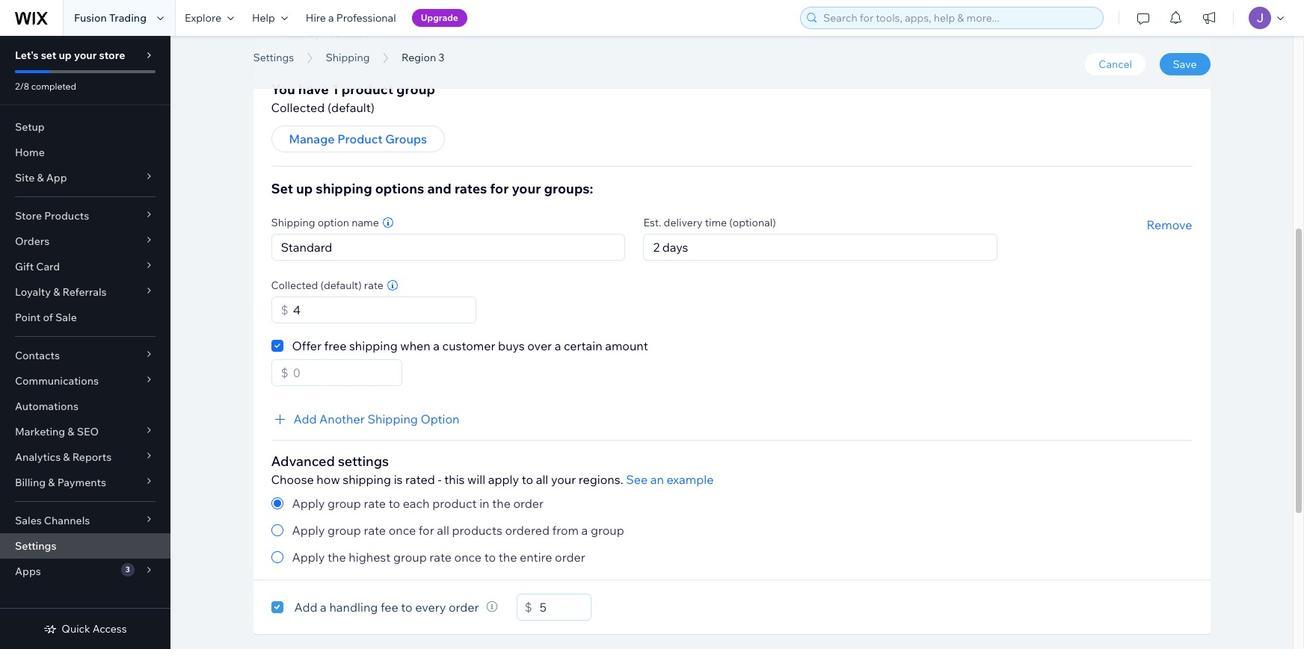 Task type: locate. For each thing, give the bounding box(es) containing it.
options
[[375, 180, 424, 198]]

3 inside 'sidebar' 'element'
[[125, 565, 130, 575]]

add inside button
[[293, 412, 317, 427]]

1 vertical spatial once
[[454, 551, 482, 566]]

& inside marketing & seo popup button
[[68, 425, 74, 439]]

shipping inside advanced settings choose how shipping is rated - this will apply to all your regions. see an example
[[343, 473, 391, 488]]

store
[[15, 209, 42, 223]]

rate left the each
[[364, 497, 386, 512]]

automations
[[15, 400, 78, 413]]

0 vertical spatial shipping
[[326, 51, 370, 64]]

add another shipping option button
[[271, 411, 1192, 429]]

collected inside 'you have 1 product group collected (default)'
[[271, 100, 325, 115]]

up right 'set' on the top left of the page
[[296, 180, 313, 198]]

settings link down channels
[[0, 534, 170, 559]]

the left highest
[[327, 551, 346, 566]]

sidebar element
[[0, 36, 170, 650]]

your left 'regions.'
[[551, 473, 576, 488]]

buys
[[498, 339, 525, 354]]

group up groups
[[396, 81, 435, 98]]

1 horizontal spatial your
[[512, 180, 541, 198]]

0 vertical spatial (default)
[[327, 100, 375, 115]]

once down the each
[[389, 524, 416, 539]]

your inside advanced settings choose how shipping is rated - this will apply to all your regions. see an example
[[551, 473, 576, 488]]

apply for apply group rate to each product in the order
[[292, 497, 325, 512]]

apply group rate to each product in the order
[[292, 497, 544, 512]]

& inside billing & payments popup button
[[48, 476, 55, 490]]

2 vertical spatial $
[[525, 601, 532, 616]]

0 vertical spatial collected
[[271, 100, 325, 115]]

& for analytics
[[63, 451, 70, 464]]

settings down sales
[[15, 540, 56, 553]]

0 vertical spatial add
[[293, 412, 317, 427]]

0 vertical spatial your
[[74, 49, 97, 62]]

2 collected from the top
[[271, 279, 318, 293]]

apps
[[15, 565, 41, 579]]

your left store
[[74, 49, 97, 62]]

sale
[[55, 311, 77, 325]]

once down products
[[454, 551, 482, 566]]

& inside analytics & reports popup button
[[63, 451, 70, 464]]

add left another
[[293, 412, 317, 427]]

0 vertical spatial for
[[490, 180, 509, 198]]

in
[[479, 497, 489, 512]]

advanced settings choose how shipping is rated - this will apply to all your regions. see an example
[[271, 453, 714, 488]]

shipping link
[[318, 50, 377, 65]]

help
[[252, 11, 275, 25]]

handling
[[329, 601, 378, 616]]

order down from
[[555, 551, 585, 566]]

to inside advanced settings choose how shipping is rated - this will apply to all your regions. see an example
[[522, 473, 533, 488]]

shipping up option on the top left
[[316, 180, 372, 198]]

1 apply from the top
[[292, 497, 325, 512]]

rate for apply group rate to each product in the order
[[364, 497, 386, 512]]

regions.
[[579, 473, 623, 488]]

groups:
[[544, 180, 593, 198]]

1 horizontal spatial settings link
[[246, 50, 301, 65]]

home
[[15, 146, 45, 159]]

& left reports in the left bottom of the page
[[63, 451, 70, 464]]

region 3 down hire
[[253, 32, 366, 66]]

to right apply
[[522, 473, 533, 488]]

3 down hire a professional
[[350, 32, 366, 66]]

will
[[467, 473, 485, 488]]

1 horizontal spatial up
[[296, 180, 313, 198]]

settings up you
[[253, 51, 294, 64]]

fusion trading
[[74, 11, 147, 25]]

for right rates on the top left of the page
[[490, 180, 509, 198]]

0 horizontal spatial order
[[449, 601, 479, 616]]

amount
[[605, 339, 648, 354]]

shipping for shipping
[[326, 51, 370, 64]]

(default)
[[327, 100, 375, 115], [320, 279, 362, 293]]

1 vertical spatial shipping
[[271, 216, 315, 230]]

rate down name
[[364, 279, 383, 293]]

the for apply group rate to each product in the order
[[492, 497, 511, 512]]

0 horizontal spatial settings
[[15, 540, 56, 553]]

1 horizontal spatial for
[[490, 180, 509, 198]]

order
[[513, 497, 544, 512], [555, 551, 585, 566], [449, 601, 479, 616]]

region down upgrade button
[[402, 51, 436, 64]]

1 vertical spatial product
[[432, 497, 477, 512]]

1 vertical spatial settings link
[[0, 534, 170, 559]]

hire a professional
[[306, 11, 396, 25]]

add another shipping option
[[293, 412, 459, 427]]

0 vertical spatial all
[[536, 473, 548, 488]]

& inside "site & app" dropdown button
[[37, 171, 44, 185]]

product
[[342, 81, 393, 98], [432, 497, 477, 512]]

ordered
[[505, 524, 550, 539]]

the left entire
[[498, 551, 517, 566]]

once
[[389, 524, 416, 539], [454, 551, 482, 566]]

when
[[400, 339, 430, 354]]

up inside 'sidebar' 'element'
[[59, 49, 72, 62]]

2/8 completed
[[15, 81, 76, 92]]

upgrade
[[421, 12, 458, 23]]

is
[[394, 473, 403, 488]]

shipping up 1
[[326, 51, 370, 64]]

& inside loyalty & referrals 'dropdown button'
[[53, 286, 60, 299]]

1 vertical spatial settings
[[15, 540, 56, 553]]

product right 1
[[342, 81, 393, 98]]

app
[[46, 171, 67, 185]]

1 vertical spatial collected
[[271, 279, 318, 293]]

2 vertical spatial shipping
[[343, 473, 391, 488]]

shipping down settings
[[343, 473, 391, 488]]

shipping inside "option"
[[349, 339, 398, 354]]

rate
[[364, 279, 383, 293], [364, 497, 386, 512], [364, 524, 386, 539], [429, 551, 452, 566]]

over
[[527, 339, 552, 354]]

all inside advanced settings choose how shipping is rated - this will apply to all your regions. see an example
[[536, 473, 548, 488]]

analytics
[[15, 451, 61, 464]]

a
[[328, 11, 334, 25], [433, 339, 440, 354], [555, 339, 561, 354], [581, 524, 588, 539], [320, 601, 327, 616]]

shipping
[[326, 51, 370, 64], [271, 216, 315, 230], [367, 412, 418, 427]]

all
[[536, 473, 548, 488], [437, 524, 449, 539]]

0 vertical spatial settings link
[[246, 50, 301, 65]]

apply
[[292, 497, 325, 512], [292, 524, 325, 539], [292, 551, 325, 566]]

shipping down 'set' on the top left of the page
[[271, 216, 315, 230]]

2 vertical spatial shipping
[[367, 412, 418, 427]]

rates
[[455, 180, 487, 198]]

a inside hire a professional link
[[328, 11, 334, 25]]

& right loyalty
[[53, 286, 60, 299]]

order left the info tooltip image at the bottom of the page
[[449, 601, 479, 616]]

shipping for up
[[316, 180, 372, 198]]

0 horizontal spatial 3
[[125, 565, 130, 575]]

you have 1 product group collected (default)
[[271, 81, 435, 115]]

1 vertical spatial $
[[281, 366, 288, 381]]

rate for apply group rate once for all products ordered from a group
[[364, 524, 386, 539]]

0 vertical spatial up
[[59, 49, 72, 62]]

the for apply the highest group rate once to the entire order
[[498, 551, 517, 566]]

3 down upgrade button
[[438, 51, 445, 64]]

1 horizontal spatial product
[[432, 497, 477, 512]]

to
[[522, 473, 533, 488], [389, 497, 400, 512], [484, 551, 496, 566], [401, 601, 413, 616]]

1 vertical spatial all
[[437, 524, 449, 539]]

0 horizontal spatial once
[[389, 524, 416, 539]]

shipping for shipping option name
[[271, 216, 315, 230]]

& right the billing
[[48, 476, 55, 490]]

your left "groups:"
[[512, 180, 541, 198]]

access
[[93, 623, 127, 636]]

(default) up free
[[320, 279, 362, 293]]

product inside 'you have 1 product group collected (default)'
[[342, 81, 393, 98]]

0 vertical spatial product
[[342, 81, 393, 98]]

product down this
[[432, 497, 477, 512]]

collected down you
[[271, 100, 325, 115]]

all right apply
[[536, 473, 548, 488]]

2 vertical spatial your
[[551, 473, 576, 488]]

communications
[[15, 375, 99, 388]]

add left handling
[[294, 601, 317, 616]]

1 vertical spatial add
[[294, 601, 317, 616]]

your
[[74, 49, 97, 62], [512, 180, 541, 198], [551, 473, 576, 488]]

0 horizontal spatial region 3
[[253, 32, 366, 66]]

shipping option name
[[271, 216, 379, 230]]

group right from
[[591, 524, 624, 539]]

how
[[317, 473, 340, 488]]

0 horizontal spatial settings link
[[0, 534, 170, 559]]

option
[[318, 216, 349, 230]]

settings
[[253, 51, 294, 64], [15, 540, 56, 553]]

collected up offer
[[271, 279, 318, 293]]

0 horizontal spatial all
[[437, 524, 449, 539]]

for down apply group rate to each product in the order
[[419, 524, 434, 539]]

3 up access
[[125, 565, 130, 575]]

Search for tools, apps, help & more... field
[[819, 7, 1098, 28]]

apply the highest group rate once to the entire order
[[292, 551, 585, 566]]

up right set
[[59, 49, 72, 62]]

set
[[41, 49, 56, 62]]

orders
[[15, 235, 50, 248]]

& left seo
[[68, 425, 74, 439]]

$
[[281, 303, 288, 318], [281, 366, 288, 381], [525, 601, 532, 616]]

& right site
[[37, 171, 44, 185]]

apply group rate once for all products ordered from a group
[[292, 524, 624, 539]]

0 vertical spatial apply
[[292, 497, 325, 512]]

contacts button
[[0, 343, 170, 369]]

(default) down 1
[[327, 100, 375, 115]]

0 horizontal spatial product
[[342, 81, 393, 98]]

rate up highest
[[364, 524, 386, 539]]

sales channels
[[15, 514, 90, 528]]

help button
[[243, 0, 297, 36]]

products
[[452, 524, 502, 539]]

1 vertical spatial apply
[[292, 524, 325, 539]]

region 3 down upgrade button
[[402, 51, 445, 64]]

point
[[15, 311, 41, 325]]

a right hire
[[328, 11, 334, 25]]

2 apply from the top
[[292, 524, 325, 539]]

apply for apply the highest group rate once to the entire order
[[292, 551, 325, 566]]

up
[[59, 49, 72, 62], [296, 180, 313, 198]]

from
[[552, 524, 579, 539]]

shipping right free
[[349, 339, 398, 354]]

a right when
[[433, 339, 440, 354]]

order up ordered
[[513, 497, 544, 512]]

0 horizontal spatial your
[[74, 49, 97, 62]]

rated
[[405, 473, 435, 488]]

info tooltip image
[[486, 602, 498, 613]]

apply
[[488, 473, 519, 488]]

time
[[705, 216, 727, 230]]

Offer free shipping when a customer buys over a certain amount checkbox
[[271, 338, 648, 355]]

save button
[[1159, 53, 1210, 76]]

home link
[[0, 140, 170, 165]]

option group
[[271, 495, 624, 567]]

2 vertical spatial apply
[[292, 551, 325, 566]]

0 vertical spatial shipping
[[316, 180, 372, 198]]

0 horizontal spatial up
[[59, 49, 72, 62]]

and
[[427, 180, 452, 198]]

1 collected from the top
[[271, 100, 325, 115]]

3 apply from the top
[[292, 551, 325, 566]]

shipping left option
[[367, 412, 418, 427]]

quick
[[62, 623, 90, 636]]

1 vertical spatial up
[[296, 180, 313, 198]]

2 horizontal spatial your
[[551, 473, 576, 488]]

0 vertical spatial settings
[[253, 51, 294, 64]]

offer free shipping when a customer buys over a certain amount
[[292, 339, 648, 354]]

advanced
[[271, 453, 335, 471]]

gift
[[15, 260, 34, 274]]

all up apply the highest group rate once to the entire order on the bottom of page
[[437, 524, 449, 539]]

set
[[271, 180, 293, 198]]

entire
[[520, 551, 552, 566]]

sales channels button
[[0, 508, 170, 534]]

1 vertical spatial for
[[419, 524, 434, 539]]

settings link up you
[[246, 50, 301, 65]]

region down hire
[[253, 32, 344, 66]]

0 vertical spatial order
[[513, 497, 544, 512]]

None field
[[274, 18, 617, 48]]

shipping for free
[[349, 339, 398, 354]]

group inside 'you have 1 product group collected (default)'
[[396, 81, 435, 98]]

None text field
[[288, 298, 471, 323]]

the right in
[[492, 497, 511, 512]]

your inside 'sidebar' 'element'
[[74, 49, 97, 62]]

1 vertical spatial shipping
[[349, 339, 398, 354]]

2 horizontal spatial order
[[555, 551, 585, 566]]

1 horizontal spatial all
[[536, 473, 548, 488]]



Task type: describe. For each thing, give the bounding box(es) containing it.
loyalty
[[15, 286, 51, 299]]

example
[[667, 473, 714, 488]]

automations link
[[0, 394, 170, 419]]

site & app
[[15, 171, 67, 185]]

let's set up your store
[[15, 49, 125, 62]]

a right over
[[555, 339, 561, 354]]

group up highest
[[327, 524, 361, 539]]

this
[[444, 473, 465, 488]]

1 vertical spatial (default)
[[320, 279, 362, 293]]

shipping inside button
[[367, 412, 418, 427]]

add for add a handling fee to every order
[[294, 601, 317, 616]]

point of sale
[[15, 311, 77, 325]]

products
[[44, 209, 89, 223]]

orders button
[[0, 229, 170, 254]]

apply for apply group rate once for all products ordered from a group
[[292, 524, 325, 539]]

1 horizontal spatial 3
[[350, 32, 366, 66]]

$ text field
[[540, 595, 591, 622]]

2 vertical spatial order
[[449, 601, 479, 616]]

fusion
[[74, 11, 107, 25]]

store
[[99, 49, 125, 62]]

add a handling fee to every order
[[294, 601, 479, 616]]

contacts
[[15, 349, 60, 363]]

rate for collected (default) rate
[[364, 279, 383, 293]]

explore
[[185, 11, 221, 25]]

option
[[421, 412, 459, 427]]

delivery
[[664, 216, 703, 230]]

see
[[626, 473, 648, 488]]

quick access button
[[44, 623, 127, 636]]

every
[[415, 601, 446, 616]]

1 vertical spatial your
[[512, 180, 541, 198]]

a left handling
[[320, 601, 327, 616]]

certain
[[564, 339, 602, 354]]

group right highest
[[393, 551, 427, 566]]

0 text field
[[288, 361, 397, 386]]

referrals
[[62, 286, 107, 299]]

have
[[298, 81, 329, 98]]

gift card
[[15, 260, 60, 274]]

settings inside 'sidebar' 'element'
[[15, 540, 56, 553]]

to down products
[[484, 551, 496, 566]]

analytics & reports
[[15, 451, 112, 464]]

card
[[36, 260, 60, 274]]

billing
[[15, 476, 46, 490]]

est.
[[643, 216, 661, 230]]

option group containing apply group rate to each product in the order
[[271, 495, 624, 567]]

customer
[[442, 339, 495, 354]]

product
[[337, 132, 383, 147]]

e.g., 3 - 5 business days field
[[649, 235, 992, 260]]

payments
[[57, 476, 106, 490]]

& for loyalty
[[53, 286, 60, 299]]

1 horizontal spatial region
[[402, 51, 436, 64]]

see an example button
[[626, 471, 714, 489]]

1 horizontal spatial order
[[513, 497, 544, 512]]

(default) inside 'you have 1 product group collected (default)'
[[327, 100, 375, 115]]

1 horizontal spatial region 3
[[402, 51, 445, 64]]

upgrade button
[[412, 9, 467, 27]]

1 vertical spatial order
[[555, 551, 585, 566]]

0 vertical spatial once
[[389, 524, 416, 539]]

& for marketing
[[68, 425, 74, 439]]

save
[[1173, 58, 1197, 71]]

2 horizontal spatial 3
[[438, 51, 445, 64]]

channels
[[44, 514, 90, 528]]

(optional)
[[729, 216, 776, 230]]

site & app button
[[0, 165, 170, 191]]

a right from
[[581, 524, 588, 539]]

sales
[[15, 514, 42, 528]]

manage
[[289, 132, 335, 147]]

& for billing
[[48, 476, 55, 490]]

add for add another shipping option
[[293, 412, 317, 427]]

e.g., Standard Shipping field
[[276, 235, 620, 260]]

manage product groups button
[[271, 126, 445, 153]]

marketing
[[15, 425, 65, 439]]

cancel button
[[1085, 53, 1145, 76]]

name
[[352, 216, 379, 230]]

rate down apply group rate once for all products ordered from a group
[[429, 551, 452, 566]]

professional
[[336, 11, 396, 25]]

billing & payments button
[[0, 470, 170, 496]]

0 vertical spatial $
[[281, 303, 288, 318]]

reports
[[72, 451, 112, 464]]

loyalty & referrals button
[[0, 280, 170, 305]]

store products
[[15, 209, 89, 223]]

0 horizontal spatial region
[[253, 32, 344, 66]]

1 horizontal spatial once
[[454, 551, 482, 566]]

-
[[438, 473, 442, 488]]

point of sale link
[[0, 305, 170, 330]]

store products button
[[0, 203, 170, 229]]

& for site
[[37, 171, 44, 185]]

billing & payments
[[15, 476, 106, 490]]

free
[[324, 339, 346, 354]]

completed
[[31, 81, 76, 92]]

an
[[650, 473, 664, 488]]

loyalty & referrals
[[15, 286, 107, 299]]

2/8
[[15, 81, 29, 92]]

0 horizontal spatial for
[[419, 524, 434, 539]]

1
[[332, 81, 339, 98]]

analytics & reports button
[[0, 445, 170, 470]]

marketing & seo button
[[0, 419, 170, 445]]

to left the each
[[389, 497, 400, 512]]

collected (default) rate
[[271, 279, 383, 293]]

seo
[[77, 425, 99, 439]]

quick access
[[62, 623, 127, 636]]

let's
[[15, 49, 39, 62]]

to right fee
[[401, 601, 413, 616]]

site
[[15, 171, 35, 185]]

1 horizontal spatial settings
[[253, 51, 294, 64]]

group down how
[[327, 497, 361, 512]]

est. delivery time (optional)
[[643, 216, 776, 230]]



Task type: vqa. For each thing, say whether or not it's contained in the screenshot.
Change Account Email link
no



